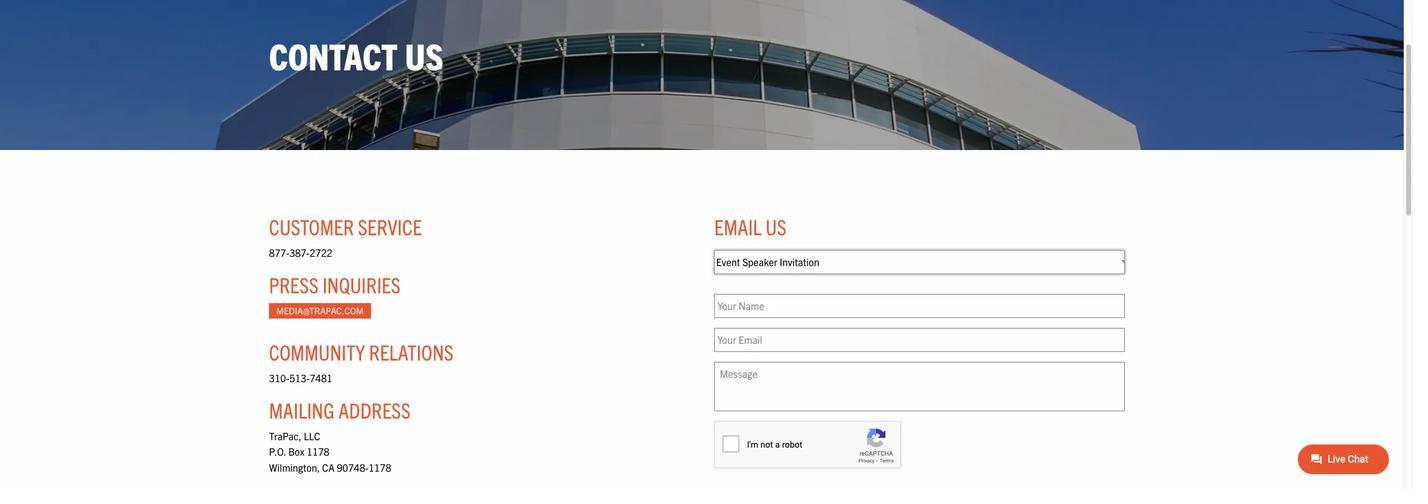 Task type: vqa. For each thing, say whether or not it's contained in the screenshot.
Sep associated with Technology Creates Resiliency for Port of Oakland
no



Task type: locate. For each thing, give the bounding box(es) containing it.
1178 down llc
[[307, 446, 329, 458]]

310-513-7481
[[269, 372, 332, 385]]

1 vertical spatial us
[[766, 213, 786, 240]]

email us
[[714, 213, 786, 240]]

1178
[[307, 446, 329, 458], [368, 462, 391, 474]]

387-
[[289, 247, 310, 259]]

contact us
[[269, 33, 443, 78]]

Message text field
[[714, 362, 1125, 412]]

0 vertical spatial us
[[405, 33, 443, 78]]

press
[[269, 271, 319, 298]]

llc
[[304, 430, 320, 443]]

customer
[[269, 213, 354, 240]]

0 horizontal spatial us
[[405, 33, 443, 78]]

1 horizontal spatial 1178
[[368, 462, 391, 474]]

0 vertical spatial 1178
[[307, 446, 329, 458]]

trapac, llc p.o. box 1178 wilmington, ca 90748-1178
[[269, 430, 391, 474]]

p.o.
[[269, 446, 286, 458]]

us
[[405, 33, 443, 78], [766, 213, 786, 240]]

box
[[288, 446, 304, 458]]

Your Email text field
[[714, 328, 1125, 352]]

1178 right ca at the bottom left
[[368, 462, 391, 474]]

inquiries
[[322, 271, 401, 298]]

service
[[358, 213, 422, 240]]

us for contact us
[[405, 33, 443, 78]]

community
[[269, 339, 365, 365]]

Your Name text field
[[714, 294, 1125, 318]]

contact
[[269, 33, 398, 78]]

1 horizontal spatial us
[[766, 213, 786, 240]]



Task type: describe. For each thing, give the bounding box(es) containing it.
us for email us
[[766, 213, 786, 240]]

ca
[[322, 462, 335, 474]]

relations
[[369, 339, 454, 365]]

email
[[714, 213, 762, 240]]

90748-
[[337, 462, 368, 474]]

customer service
[[269, 213, 422, 240]]

wilmington,
[[269, 462, 320, 474]]

7481
[[310, 372, 332, 385]]

mailing address
[[269, 397, 411, 423]]

trapac,
[[269, 430, 301, 443]]

0 horizontal spatial 1178
[[307, 446, 329, 458]]

310-
[[269, 372, 289, 385]]

address
[[338, 397, 411, 423]]

media@trapac.com
[[276, 306, 364, 317]]

press inquiries
[[269, 271, 401, 298]]

877-
[[269, 247, 289, 259]]

community relations
[[269, 339, 454, 365]]

media@trapac.com link
[[269, 303, 371, 319]]

mailing
[[269, 397, 334, 423]]

1 vertical spatial 1178
[[368, 462, 391, 474]]

513-
[[289, 372, 310, 385]]

2722
[[310, 247, 332, 259]]

877-387-2722
[[269, 247, 332, 259]]



